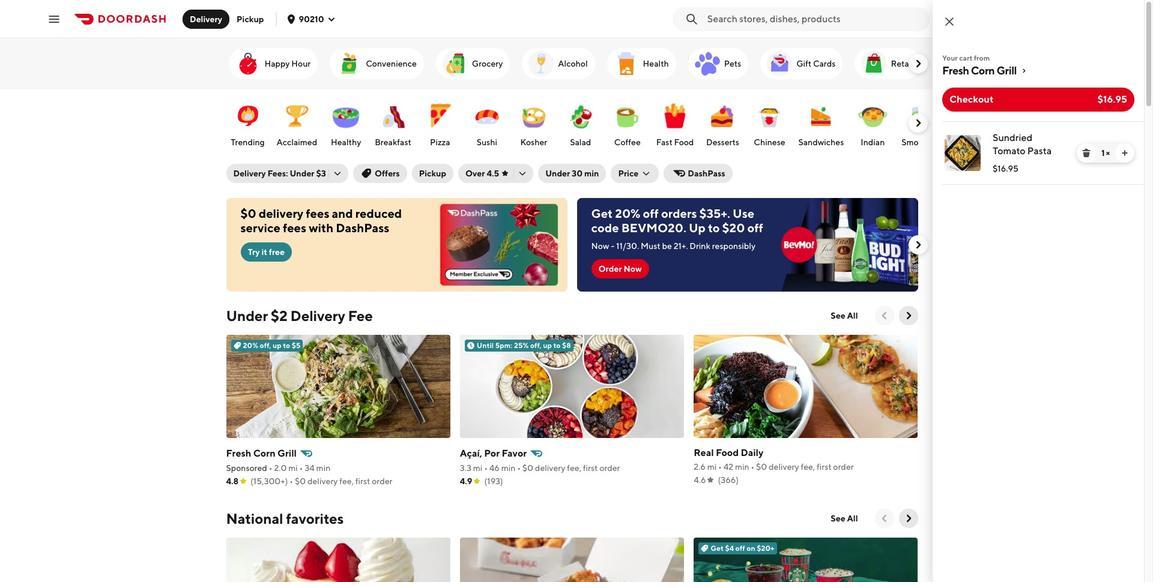 Task type: describe. For each thing, give the bounding box(es) containing it.
offers button
[[353, 164, 407, 183]]

offers
[[375, 169, 400, 178]]

alcohol
[[558, 59, 588, 68]]

2 horizontal spatial delivery
[[291, 308, 345, 324]]

gift cards
[[797, 59, 836, 68]]

pets
[[724, 59, 741, 68]]

under 30 min button
[[538, 164, 606, 183]]

fees:
[[268, 169, 288, 178]]

price button
[[611, 164, 659, 183]]

dashpass inside $0 delivery fees and reduced service fees with dashpass
[[336, 221, 390, 235]]

0 horizontal spatial fee,
[[340, 477, 354, 487]]

×
[[1106, 148, 1110, 158]]

delivery for delivery fees: under $3
[[233, 169, 266, 178]]

now - 11/30. must be 21+. drink responsibly
[[591, 242, 756, 251]]

under for under 30 min
[[546, 169, 570, 178]]

sundried tomato pasta image
[[945, 135, 981, 171]]

happy hour
[[265, 59, 311, 68]]

0 horizontal spatial pickup button
[[230, 9, 271, 29]]

20% off, up to $5
[[243, 341, 301, 350]]

1 horizontal spatial order
[[600, 464, 620, 473]]

42
[[724, 463, 734, 472]]

orders
[[661, 207, 697, 220]]

2 off, from the left
[[530, 341, 542, 350]]

to inside 'get 20% off orders $35+. use code bevmo20. up to $20 off'
[[708, 221, 720, 235]]

gift
[[797, 59, 812, 68]]

first inside real food daily 2.6 mi • 42 min • $​0 delivery fee, first order
[[817, 463, 832, 472]]

$4
[[725, 544, 734, 553]]

delivery down 34
[[308, 477, 338, 487]]

1 vertical spatial fresh corn grill
[[226, 448, 297, 460]]

get for get $4 off on $20+
[[711, 544, 724, 553]]

favor
[[502, 448, 527, 460]]

3.3 mi • 46 min • $​0 delivery fee, first order
[[460, 464, 620, 473]]

desserts
[[706, 138, 739, 147]]

min right 46
[[501, 464, 516, 473]]

• left 46
[[484, 464, 488, 473]]

be
[[662, 242, 672, 251]]

delivery inside $0 delivery fees and reduced service fees with dashpass
[[259, 207, 304, 220]]

hour
[[292, 59, 311, 68]]

1 vertical spatial corn
[[253, 448, 276, 460]]

(366)
[[718, 476, 739, 485]]

1 off, from the left
[[260, 341, 271, 350]]

0 horizontal spatial first
[[356, 477, 370, 487]]

pets link
[[688, 48, 749, 79]]

up
[[689, 221, 706, 235]]

acclaimed link
[[274, 96, 320, 151]]

açaí, por favor
[[460, 448, 527, 460]]

sundried tomato pasta
[[993, 132, 1052, 157]]

under $2 delivery fee
[[226, 308, 373, 324]]

coffee
[[614, 138, 641, 147]]

national favorites
[[226, 511, 344, 527]]

food for real
[[716, 448, 739, 459]]

fresh corn grill link
[[943, 64, 1135, 78]]

$16.95 for sundried tomato pasta
[[993, 164, 1019, 174]]

delivery for delivery
[[190, 14, 222, 24]]

34
[[305, 464, 315, 473]]

grocery image
[[441, 49, 470, 78]]

salad
[[570, 138, 591, 147]]

over 4.5 button
[[458, 164, 534, 183]]

acclaimed
[[277, 138, 317, 147]]

close image
[[943, 14, 957, 29]]

order now
[[599, 264, 642, 274]]

over
[[466, 169, 485, 178]]

under for under $2 delivery fee
[[226, 308, 268, 324]]

$20+
[[757, 544, 775, 553]]

trending
[[231, 138, 265, 147]]

indian
[[861, 138, 885, 147]]

order
[[599, 264, 622, 274]]

off for orders
[[643, 207, 659, 220]]

health
[[643, 59, 669, 68]]

free
[[269, 248, 285, 257]]

delivery button
[[183, 9, 230, 29]]

1 vertical spatial pickup button
[[412, 164, 454, 183]]

30
[[572, 169, 583, 178]]

20% inside 'get 20% off orders $35+. use code bevmo20. up to $20 off'
[[615, 207, 641, 220]]

min right 34
[[316, 464, 331, 473]]

smoothie
[[902, 138, 939, 147]]

1
[[1102, 148, 1105, 158]]

service
[[241, 221, 280, 235]]

delivery fees: under $3
[[233, 169, 326, 178]]

previous button of carousel image
[[879, 513, 891, 525]]

1 horizontal spatial grill
[[997, 64, 1017, 77]]

gift cards link
[[761, 48, 843, 79]]

(193)
[[484, 477, 503, 487]]

por
[[484, 448, 500, 460]]

it
[[262, 248, 267, 257]]

min inside real food daily 2.6 mi • 42 min • $​0 delivery fee, first order
[[735, 463, 749, 472]]

sundried
[[993, 132, 1033, 144]]

from
[[974, 53, 990, 62]]

real food daily 2.6 mi • 42 min • $​0 delivery fee, first order
[[694, 448, 854, 472]]

national
[[226, 511, 283, 527]]

$8
[[562, 341, 571, 350]]

under 30 min
[[546, 169, 599, 178]]

healthy
[[331, 138, 361, 147]]

grocery link
[[436, 48, 510, 79]]

food for fast
[[674, 138, 694, 147]]

1 vertical spatial fresh
[[226, 448, 251, 460]]

1 horizontal spatial mi
[[473, 464, 483, 473]]

national favorites link
[[226, 509, 344, 529]]

2 vertical spatial next button of carousel image
[[903, 513, 915, 525]]

0 horizontal spatial 20%
[[243, 341, 258, 350]]

breakfast
[[375, 138, 411, 147]]

off for on
[[736, 544, 745, 553]]

0 horizontal spatial $​0
[[523, 464, 534, 473]]

5pm:
[[495, 341, 513, 350]]

fast
[[657, 138, 673, 147]]

fee, inside real food daily 2.6 mi • 42 min • $​0 delivery fee, first order
[[801, 463, 815, 472]]

0 vertical spatial next button of carousel image
[[912, 239, 924, 251]]



Task type: vqa. For each thing, say whether or not it's contained in the screenshot.
the middle order
yes



Task type: locate. For each thing, give the bounding box(es) containing it.
$​0 down favor
[[523, 464, 534, 473]]

0 vertical spatial fees
[[306, 207, 330, 220]]

all left previous button of carousel image
[[847, 514, 858, 524]]

0 horizontal spatial grill
[[278, 448, 297, 460]]

try it free
[[248, 248, 285, 257]]

pickup
[[237, 14, 264, 24], [419, 169, 446, 178]]

see left previous button of carousel image
[[831, 514, 846, 524]]

1 see all link from the top
[[824, 306, 865, 326]]

1 horizontal spatial fresh corn grill
[[943, 64, 1017, 77]]

pickup button
[[230, 9, 271, 29], [412, 164, 454, 183]]

delivery inside "button"
[[190, 14, 222, 24]]

next button of carousel image up "smoothie"
[[912, 117, 924, 129]]

retail image
[[860, 49, 889, 78]]

sushi
[[477, 138, 497, 147]]

1 horizontal spatial delivery
[[233, 169, 266, 178]]

health image
[[612, 49, 641, 78]]

corn up 'sponsored • 2.0 mi • 34 min'
[[253, 448, 276, 460]]

see
[[831, 311, 846, 321], [831, 514, 846, 524]]

your cart from
[[943, 53, 990, 62]]

all for national favorites
[[847, 514, 858, 524]]

$16.95 up ×
[[1098, 94, 1128, 105]]

0 vertical spatial next button of carousel image
[[912, 58, 924, 70]]

• down 'daily'
[[751, 463, 755, 472]]

0 horizontal spatial delivery
[[190, 14, 222, 24]]

get inside 'get 20% off orders $35+. use code bevmo20. up to $20 off'
[[591, 207, 613, 220]]

get $4 off on $20+
[[711, 544, 775, 553]]

up left $5
[[273, 341, 282, 350]]

off, left $5
[[260, 341, 271, 350]]

food right fast on the right of page
[[674, 138, 694, 147]]

0 horizontal spatial $16.95
[[993, 164, 1019, 174]]

• left 2.0
[[269, 464, 272, 473]]

1 vertical spatial next button of carousel image
[[903, 310, 915, 322]]

2 horizontal spatial fee,
[[801, 463, 815, 472]]

off,
[[260, 341, 271, 350], [530, 341, 542, 350]]

2 see all link from the top
[[824, 509, 865, 529]]

see all link for national favorites
[[824, 509, 865, 529]]

0 vertical spatial dashpass
[[688, 169, 725, 178]]

1 vertical spatial $16.95
[[993, 164, 1019, 174]]

1 vertical spatial all
[[847, 514, 858, 524]]

$35+.
[[700, 207, 731, 220]]

0 vertical spatial see all
[[831, 311, 858, 321]]

get 20% off orders $35+. use code bevmo20. up to $20 off
[[591, 207, 764, 235]]

0 horizontal spatial fresh corn grill
[[226, 448, 297, 460]]

now
[[591, 242, 609, 251], [624, 264, 642, 274]]

min
[[584, 169, 599, 178], [735, 463, 749, 472], [316, 464, 331, 473], [501, 464, 516, 473]]

0 vertical spatial delivery
[[190, 14, 222, 24]]

1 horizontal spatial fresh
[[943, 64, 969, 77]]

convenience image
[[335, 49, 364, 78]]

tomato
[[993, 145, 1026, 157]]

gift cards image
[[765, 49, 794, 78]]

food inside real food daily 2.6 mi • 42 min • $​0 delivery fee, first order
[[716, 448, 739, 459]]

see all for under $2 delivery fee
[[831, 311, 858, 321]]

0 horizontal spatial get
[[591, 207, 613, 220]]

delivery right 42
[[769, 463, 799, 472]]

1 horizontal spatial 20%
[[615, 207, 641, 220]]

your
[[943, 53, 958, 62]]

0 vertical spatial get
[[591, 207, 613, 220]]

to left $8
[[554, 341, 561, 350]]

0 vertical spatial fresh corn grill
[[943, 64, 1017, 77]]

$0 down 34
[[295, 477, 306, 487]]

min inside button
[[584, 169, 599, 178]]

see all left previous button of carousel icon
[[831, 311, 858, 321]]

0 vertical spatial see all link
[[824, 306, 865, 326]]

2 horizontal spatial first
[[817, 463, 832, 472]]

fee
[[348, 308, 373, 324]]

0 vertical spatial now
[[591, 242, 609, 251]]

dashpass down desserts
[[688, 169, 725, 178]]

alcohol link
[[522, 48, 595, 79]]

dashpass down reduced
[[336, 221, 390, 235]]

0 horizontal spatial up
[[273, 341, 282, 350]]

0 vertical spatial off
[[643, 207, 659, 220]]

under inside button
[[546, 169, 570, 178]]

2.6
[[694, 463, 706, 472]]

pickup right 'delivery' "button"
[[237, 14, 264, 24]]

1 horizontal spatial corn
[[971, 64, 995, 77]]

fast food
[[657, 138, 694, 147]]

fresh corn grill down from
[[943, 64, 1017, 77]]

next button of carousel image right previous button of carousel image
[[903, 513, 915, 525]]

2 vertical spatial delivery
[[291, 308, 345, 324]]

0 horizontal spatial under
[[226, 308, 268, 324]]

off down "use"
[[748, 221, 764, 235]]

2 all from the top
[[847, 514, 858, 524]]

1 vertical spatial fees
[[283, 221, 306, 235]]

(15,300+)
[[251, 477, 288, 487]]

1 see all from the top
[[831, 311, 858, 321]]

2 horizontal spatial off
[[748, 221, 764, 235]]

mi right '2.6'
[[707, 463, 717, 472]]

grocery
[[472, 59, 503, 68]]

0 vertical spatial fresh
[[943, 64, 969, 77]]

responsibly
[[712, 242, 756, 251]]

$16.95 down the tomato
[[993, 164, 1019, 174]]

1 horizontal spatial $​0
[[756, 463, 767, 472]]

11/30.
[[616, 242, 639, 251]]

2 see from the top
[[831, 514, 846, 524]]

1 vertical spatial off
[[748, 221, 764, 235]]

1 vertical spatial food
[[716, 448, 739, 459]]

1 horizontal spatial now
[[624, 264, 642, 274]]

• left 42
[[718, 463, 722, 472]]

$2
[[271, 308, 288, 324]]

see all left previous button of carousel image
[[831, 514, 858, 524]]

0 vertical spatial food
[[674, 138, 694, 147]]

90210
[[299, 14, 324, 24]]

sponsored • 2.0 mi • 34 min
[[226, 464, 331, 473]]

0 horizontal spatial off
[[643, 207, 659, 220]]

cards
[[813, 59, 836, 68]]

$20
[[722, 221, 745, 235]]

under left "30"
[[546, 169, 570, 178]]

get up code
[[591, 207, 613, 220]]

off left 'on'
[[736, 544, 745, 553]]

add one to cart image
[[1120, 148, 1130, 158]]

mi right the 3.3
[[473, 464, 483, 473]]

see all for national favorites
[[831, 514, 858, 524]]

0 vertical spatial all
[[847, 311, 858, 321]]

pasta
[[1028, 145, 1052, 157]]

try it free button
[[241, 243, 292, 262]]

1 vertical spatial now
[[624, 264, 642, 274]]

get
[[591, 207, 613, 220], [711, 544, 724, 553]]

1 vertical spatial see
[[831, 514, 846, 524]]

$​0 inside real food daily 2.6 mi • 42 min • $​0 delivery fee, first order
[[756, 463, 767, 472]]

1 horizontal spatial to
[[554, 341, 561, 350]]

pickup button down pizza
[[412, 164, 454, 183]]

mi right 2.0
[[289, 464, 298, 473]]

dashpass inside button
[[688, 169, 725, 178]]

1 horizontal spatial get
[[711, 544, 724, 553]]

1 vertical spatial 20%
[[243, 341, 258, 350]]

and
[[332, 207, 353, 220]]

46
[[490, 464, 500, 473]]

now inside button
[[624, 264, 642, 274]]

fees up with
[[306, 207, 330, 220]]

$​0
[[756, 463, 767, 472], [523, 464, 534, 473]]

0 horizontal spatial now
[[591, 242, 609, 251]]

0 horizontal spatial pickup
[[237, 14, 264, 24]]

trending link
[[227, 96, 268, 151]]

1 horizontal spatial $0
[[295, 477, 306, 487]]

0 vertical spatial 20%
[[615, 207, 641, 220]]

sponsored
[[226, 464, 267, 473]]

order inside real food daily 2.6 mi • 42 min • $​0 delivery fee, first order
[[833, 463, 854, 472]]

1 up from the left
[[273, 341, 282, 350]]

on
[[747, 544, 756, 553]]

delivery up service
[[259, 207, 304, 220]]

see left previous button of carousel icon
[[831, 311, 846, 321]]

$​0 down 'daily'
[[756, 463, 767, 472]]

90210 button
[[287, 14, 336, 24]]

1 horizontal spatial $16.95
[[1098, 94, 1128, 105]]

1 vertical spatial next button of carousel image
[[912, 117, 924, 129]]

0 horizontal spatial food
[[674, 138, 694, 147]]

real
[[694, 448, 714, 459]]

2 horizontal spatial mi
[[707, 463, 717, 472]]

happy hour image
[[233, 49, 262, 78]]

fresh corn grill up sponsored
[[226, 448, 297, 460]]

1 horizontal spatial off
[[736, 544, 745, 553]]

remove item from cart image
[[1082, 148, 1092, 158]]

under $2 delivery fee link
[[226, 306, 373, 326]]

mi
[[707, 463, 717, 472], [289, 464, 298, 473], [473, 464, 483, 473]]

see for under $2 delivery fee
[[831, 311, 846, 321]]

1 all from the top
[[847, 311, 858, 321]]

$16.95 for checkout
[[1098, 94, 1128, 105]]

to down $35+.
[[708, 221, 720, 235]]

under left '$3'
[[290, 169, 315, 178]]

0 vertical spatial grill
[[997, 64, 1017, 77]]

1 horizontal spatial fee,
[[567, 464, 582, 473]]

fresh down your at the top
[[943, 64, 969, 77]]

code
[[591, 221, 619, 235]]

0 horizontal spatial order
[[372, 477, 393, 487]]

0 horizontal spatial corn
[[253, 448, 276, 460]]

2 horizontal spatial order
[[833, 463, 854, 472]]

must
[[641, 242, 661, 251]]

see all link for under $2 delivery fee
[[824, 306, 865, 326]]

to left $5
[[283, 341, 290, 350]]

next button of carousel image
[[912, 239, 924, 251], [903, 310, 915, 322]]

2.0
[[274, 464, 287, 473]]

checkout
[[950, 94, 994, 105]]

1 horizontal spatial off,
[[530, 341, 542, 350]]

20% left $5
[[243, 341, 258, 350]]

1 horizontal spatial food
[[716, 448, 739, 459]]

mi inside real food daily 2.6 mi • 42 min • $​0 delivery fee, first order
[[707, 463, 717, 472]]

1 horizontal spatial first
[[583, 464, 598, 473]]

0 vertical spatial pickup button
[[230, 9, 271, 29]]

get left $4
[[711, 544, 724, 553]]

open menu image
[[47, 12, 61, 26]]

bevmo20.
[[622, 221, 687, 235]]

0 horizontal spatial dashpass
[[336, 221, 390, 235]]

delivery inside real food daily 2.6 mi • 42 min • $​0 delivery fee, first order
[[769, 463, 799, 472]]

4.9
[[460, 477, 472, 487]]

20% up code
[[615, 207, 641, 220]]

off, right 25%
[[530, 341, 542, 350]]

off up bevmo20.
[[643, 207, 659, 220]]

next button of carousel image left your at the top
[[912, 58, 924, 70]]

see all link left previous button of carousel image
[[824, 509, 865, 529]]

min right 42
[[735, 463, 749, 472]]

reduced
[[355, 207, 402, 220]]

1 horizontal spatial dashpass
[[688, 169, 725, 178]]

under
[[290, 169, 315, 178], [546, 169, 570, 178], [226, 308, 268, 324]]

alcohol image
[[527, 49, 556, 78]]

• down 'sponsored • 2.0 mi • 34 min'
[[290, 477, 293, 487]]

$0 up service
[[241, 207, 256, 220]]

chinese
[[754, 138, 786, 147]]

dashpass button
[[664, 164, 733, 183]]

pickup down pizza
[[419, 169, 446, 178]]

• down favor
[[517, 464, 521, 473]]

see all link left previous button of carousel icon
[[824, 306, 865, 326]]

pickup for the left the pickup button
[[237, 14, 264, 24]]

1 vertical spatial $0
[[295, 477, 306, 487]]

fresh up sponsored
[[226, 448, 251, 460]]

all left previous button of carousel icon
[[847, 311, 858, 321]]

1 horizontal spatial under
[[290, 169, 315, 178]]

up left $8
[[543, 341, 552, 350]]

kosher
[[521, 138, 547, 147]]

0 vertical spatial $0
[[241, 207, 256, 220]]

min right "30"
[[584, 169, 599, 178]]

food up 42
[[716, 448, 739, 459]]

25%
[[514, 341, 529, 350]]

0 horizontal spatial fresh
[[226, 448, 251, 460]]

2 see all from the top
[[831, 514, 858, 524]]

all for under $2 delivery fee
[[847, 311, 858, 321]]

1 see from the top
[[831, 311, 846, 321]]

• $0 delivery fee, first order
[[288, 477, 393, 487]]

corn down from
[[971, 64, 995, 77]]

under left $2
[[226, 308, 268, 324]]

fee,
[[801, 463, 815, 472], [567, 464, 582, 473], [340, 477, 354, 487]]

1 vertical spatial see all
[[831, 514, 858, 524]]

0 horizontal spatial mi
[[289, 464, 298, 473]]

1 vertical spatial see all link
[[824, 509, 865, 529]]

1 horizontal spatial up
[[543, 341, 552, 350]]

sandwiches
[[799, 138, 844, 147]]

2 horizontal spatial under
[[546, 169, 570, 178]]

pickup for the bottommost the pickup button
[[419, 169, 446, 178]]

• left 34
[[300, 464, 303, 473]]

next button of carousel image
[[912, 58, 924, 70], [912, 117, 924, 129], [903, 513, 915, 525]]

order
[[833, 463, 854, 472], [600, 464, 620, 473], [372, 477, 393, 487]]

delivery
[[259, 207, 304, 220], [769, 463, 799, 472], [535, 464, 566, 473], [308, 477, 338, 487]]

$0 inside $0 delivery fees and reduced service fees with dashpass
[[241, 207, 256, 220]]

fees left with
[[283, 221, 306, 235]]

1 vertical spatial get
[[711, 544, 724, 553]]

0 vertical spatial see
[[831, 311, 846, 321]]

1 vertical spatial pickup
[[419, 169, 446, 178]]

pickup button up happy hour image in the top of the page
[[230, 9, 271, 29]]

previous button of carousel image
[[879, 310, 891, 322]]

0 horizontal spatial off,
[[260, 341, 271, 350]]

0 vertical spatial $16.95
[[1098, 94, 1128, 105]]

$16.95
[[1098, 94, 1128, 105], [993, 164, 1019, 174]]

try
[[248, 248, 260, 257]]

see for national favorites
[[831, 514, 846, 524]]

convenience
[[366, 59, 417, 68]]

delivery
[[190, 14, 222, 24], [233, 169, 266, 178], [291, 308, 345, 324]]

with
[[309, 221, 334, 235]]

order now button
[[591, 260, 649, 279]]

over 4.5
[[466, 169, 499, 178]]

2 horizontal spatial to
[[708, 221, 720, 235]]

3.3
[[460, 464, 472, 473]]

0 horizontal spatial $0
[[241, 207, 256, 220]]

$0
[[241, 207, 256, 220], [295, 477, 306, 487]]

4.5
[[487, 169, 499, 178]]

2 up from the left
[[543, 341, 552, 350]]

dashpass
[[688, 169, 725, 178], [336, 221, 390, 235]]

1 horizontal spatial pickup button
[[412, 164, 454, 183]]

açaí,
[[460, 448, 482, 460]]

2 vertical spatial off
[[736, 544, 745, 553]]

daily
[[741, 448, 764, 459]]

get for get 20% off orders $35+. use code bevmo20. up to $20 off
[[591, 207, 613, 220]]

4.6
[[694, 476, 706, 485]]

$5
[[292, 341, 301, 350]]

pets image
[[693, 49, 722, 78]]

until
[[477, 341, 494, 350]]

now right order at the right top of the page
[[624, 264, 642, 274]]

1 vertical spatial dashpass
[[336, 221, 390, 235]]

0 horizontal spatial to
[[283, 341, 290, 350]]

1 vertical spatial delivery
[[233, 169, 266, 178]]

1 ×
[[1102, 148, 1110, 158]]

now left the -
[[591, 242, 609, 251]]

1 horizontal spatial pickup
[[419, 169, 446, 178]]

delivery right 46
[[535, 464, 566, 473]]



